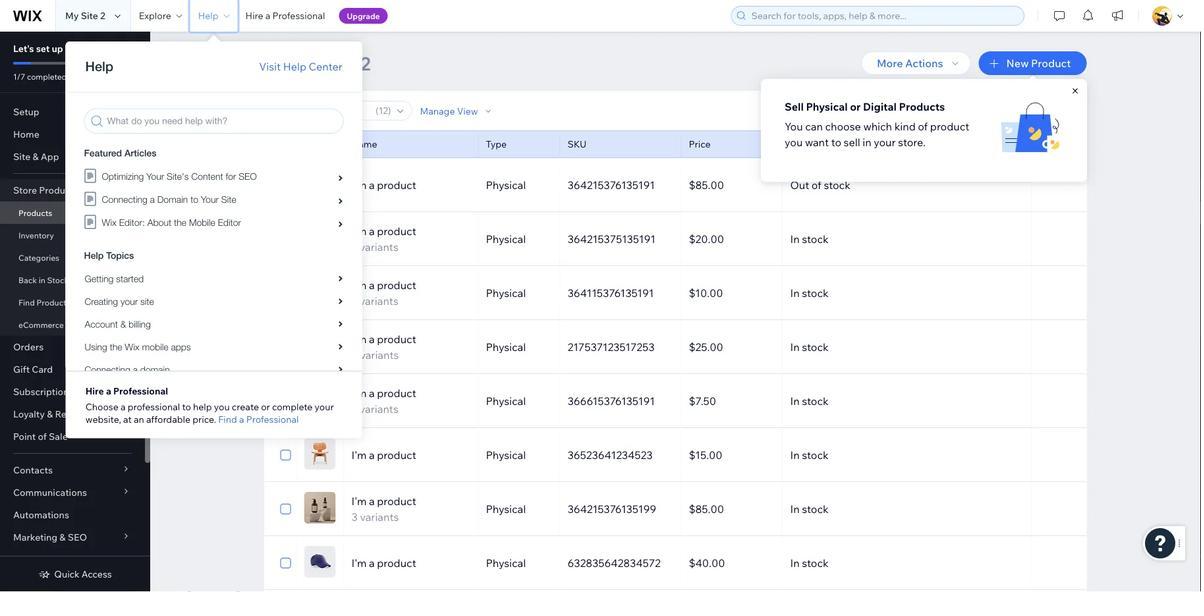 Task type: locate. For each thing, give the bounding box(es) containing it.
0 horizontal spatial to
[[72, 298, 80, 307]]

in stock for $7.50
[[791, 395, 829, 408]]

variants for 364115376135191
[[360, 295, 399, 308]]

1 horizontal spatial hire
[[246, 10, 263, 21]]

1 vertical spatial 3
[[352, 511, 358, 524]]

4 physical link from the top
[[478, 331, 560, 363]]

217537123517253
[[568, 341, 655, 354]]

1 horizontal spatial your
[[315, 401, 334, 413]]

help inside visit help center link
[[283, 60, 306, 73]]

in stock link
[[783, 223, 1032, 255], [783, 277, 1032, 309], [783, 331, 1032, 363], [783, 386, 1032, 417], [783, 440, 1032, 471], [783, 494, 1032, 525], [783, 548, 1032, 579]]

to inside choose a professional to help you create or complete your website, at an affordable price.
[[182, 401, 191, 413]]

2 for 364115376135191
[[352, 295, 357, 308]]

0 vertical spatial hire
[[246, 10, 263, 21]]

1 horizontal spatial you
[[785, 136, 803, 149]]

0 horizontal spatial in
[[39, 275, 45, 285]]

sell down the requests
[[82, 298, 96, 307]]

gift card button
[[0, 359, 145, 381]]

2 horizontal spatial of
[[918, 120, 928, 133]]

1 vertical spatial i'm a product 3 variants
[[352, 495, 416, 524]]

& left app
[[33, 151, 39, 162]]

in stock link for $7.50
[[783, 386, 1032, 417]]

0 horizontal spatial inventory
[[18, 230, 54, 240]]

sell
[[844, 136, 860, 149]]

2 vertical spatial of
[[38, 431, 47, 443]]

quick access button
[[38, 569, 112, 581]]

Unsaved view field
[[285, 101, 372, 120]]

sell inside sell physical or digital products you can choose which kind of product you want to sell in your store.
[[785, 100, 804, 113]]

0 vertical spatial site
[[81, 10, 98, 21]]

in stock link for $20.00
[[783, 223, 1032, 255]]

3 physical link from the top
[[478, 277, 560, 309]]

0 vertical spatial 12
[[351, 52, 371, 75]]

products inside sell physical or digital products you can choose which kind of product you want to sell in your store.
[[899, 100, 945, 113]]

1 horizontal spatial help
[[283, 60, 306, 73]]

1 i'm a product link from the top
[[344, 177, 478, 193]]

i'm
[[352, 179, 367, 192], [352, 225, 367, 238], [352, 279, 367, 292], [352, 333, 367, 346], [352, 387, 367, 400], [352, 449, 367, 462], [352, 495, 367, 508], [352, 557, 367, 570]]

you right help
[[214, 401, 230, 413]]

sell up you
[[785, 100, 804, 113]]

1 i'm a product 3 variants from the top
[[352, 333, 416, 362]]

physical link
[[478, 169, 560, 201], [478, 223, 560, 255], [478, 277, 560, 309], [478, 331, 560, 363], [478, 386, 560, 417], [478, 440, 560, 471], [478, 494, 560, 525], [478, 548, 560, 579]]

hire right help button
[[246, 10, 263, 21]]

digital
[[863, 100, 897, 113]]

home
[[13, 129, 39, 140]]

1 vertical spatial hire a professional
[[85, 385, 168, 397]]

5 in stock link from the top
[[783, 440, 1032, 471]]

$85.00 link for out
[[681, 169, 783, 201]]

1 horizontal spatial site
[[81, 10, 98, 21]]

your right up
[[65, 43, 85, 54]]

loyalty & referrals
[[13, 409, 94, 420]]

sale
[[49, 431, 68, 443]]

professional inside hire a professional "link"
[[273, 10, 325, 21]]

i'm a product link for 632835642834572
[[344, 556, 478, 571]]

0 vertical spatial professional
[[273, 10, 325, 21]]

8 physical link from the top
[[478, 548, 560, 579]]

physical for 366615376135191
[[486, 395, 526, 408]]

2 vertical spatial your
[[315, 401, 334, 413]]

of inside 'link'
[[812, 179, 822, 192]]

product
[[930, 120, 970, 133], [377, 179, 416, 192], [377, 225, 416, 238], [377, 279, 416, 292], [377, 333, 416, 346], [377, 387, 416, 400], [377, 449, 416, 462], [377, 495, 416, 508], [377, 557, 416, 570]]

to left help
[[182, 401, 191, 413]]

1 vertical spatial i'm a product 2 variants
[[352, 279, 416, 308]]

help right visit
[[283, 60, 306, 73]]

2 i'm a product 3 variants from the top
[[352, 495, 416, 524]]

more actions
[[877, 57, 943, 70]]

kind
[[895, 120, 916, 133]]

1 vertical spatial 12
[[379, 105, 388, 116]]

1 vertical spatial you
[[214, 401, 230, 413]]

Search... field
[[930, 101, 1067, 120]]

1 vertical spatial in
[[39, 275, 45, 285]]

0 vertical spatial help
[[198, 10, 219, 21]]

1 horizontal spatial find
[[218, 414, 237, 425]]

0 vertical spatial hire a professional
[[246, 10, 325, 21]]

4 in from the top
[[791, 395, 800, 408]]

2 i'm a product link from the top
[[344, 447, 478, 463]]

2 3 from the top
[[352, 511, 358, 524]]

automations link
[[0, 504, 145, 527]]

in
[[863, 136, 872, 149], [39, 275, 45, 285]]

communications
[[13, 487, 87, 499]]

in stock link for $85.00
[[783, 494, 1032, 525]]

hire up choose
[[85, 385, 104, 397]]

1 horizontal spatial sell
[[785, 100, 804, 113]]

help right explore
[[198, 10, 219, 21]]

professional for "find a professional" link on the left
[[246, 414, 299, 425]]

2 i'm a product 2 variants from the top
[[352, 279, 416, 308]]

5 in stock from the top
[[791, 449, 829, 462]]

$10.00
[[689, 287, 723, 300]]

2 i'm from the top
[[352, 225, 367, 238]]

in stock link for $40.00
[[783, 548, 1032, 579]]

0 vertical spatial to
[[831, 136, 842, 149]]

1 horizontal spatial inventory
[[791, 138, 831, 150]]

stock for $7.50
[[802, 395, 829, 408]]

5 physical link from the top
[[478, 386, 560, 417]]

in right sell
[[863, 136, 872, 149]]

find inside the sidebar element
[[18, 298, 35, 307]]

a inside "link"
[[265, 10, 270, 21]]

$85.00 link down price
[[681, 169, 783, 201]]

3 i'm a product link from the top
[[344, 556, 478, 571]]

of right out
[[812, 179, 822, 192]]

sku
[[568, 138, 587, 150]]

2 vertical spatial i'm a product 2 variants
[[352, 387, 416, 416]]

0 vertical spatial $85.00
[[689, 179, 724, 192]]

& left seo
[[60, 532, 66, 543]]

manage view button
[[420, 105, 494, 117]]

marketing & seo
[[13, 532, 87, 543]]

i'm a product for 36523641234523
[[352, 449, 416, 462]]

)
[[388, 105, 391, 116]]

site & app button
[[0, 146, 145, 168]]

0 horizontal spatial your
[[65, 43, 85, 54]]

to
[[831, 136, 842, 149], [72, 298, 80, 307], [182, 401, 191, 413]]

hire a professional inside "link"
[[246, 10, 325, 21]]

in stock for $15.00
[[791, 449, 829, 462]]

inventory down can
[[791, 138, 831, 150]]

2 i'm a product from the top
[[352, 449, 416, 462]]

0 vertical spatial of
[[918, 120, 928, 133]]

2 vertical spatial i'm a product link
[[344, 556, 478, 571]]

site & app
[[13, 151, 59, 162]]

professional for hire a professional "link"
[[273, 10, 325, 21]]

professional up visit help center
[[273, 10, 325, 21]]

or up find a professional
[[261, 401, 270, 413]]

or up choose
[[850, 100, 861, 113]]

0 vertical spatial i'm a product
[[352, 179, 416, 192]]

4 in stock from the top
[[791, 395, 829, 408]]

you down you
[[785, 136, 803, 149]]

i'm a product 3 variants
[[352, 333, 416, 362], [352, 495, 416, 524]]

your down which
[[874, 136, 896, 149]]

professional down complete
[[246, 414, 299, 425]]

in inside sell physical or digital products you can choose which kind of product you want to sell in your store.
[[863, 136, 872, 149]]

i'm a product link for 36523641234523
[[344, 447, 478, 463]]

1 vertical spatial to
[[72, 298, 80, 307]]

1 vertical spatial site
[[13, 151, 30, 162]]

physical for 364215375135191
[[486, 233, 526, 246]]

more
[[877, 57, 903, 70]]

4 i'm from the top
[[352, 333, 367, 346]]

36523641234523
[[568, 449, 653, 462]]

ecommerce apps
[[18, 320, 85, 330]]

my
[[65, 10, 79, 21]]

0 vertical spatial 3
[[352, 349, 358, 362]]

1 in stock from the top
[[791, 233, 829, 246]]

1 vertical spatial find
[[218, 414, 237, 425]]

inventory up categories
[[18, 230, 54, 240]]

manage
[[420, 105, 455, 116]]

3 in stock from the top
[[791, 341, 829, 354]]

& inside analytics & reports popup button
[[56, 554, 62, 566]]

stock for $20.00
[[802, 233, 829, 246]]

find for find a professional
[[218, 414, 237, 425]]

0 vertical spatial i'm a product 3 variants
[[352, 333, 416, 362]]

find down back
[[18, 298, 35, 307]]

0 horizontal spatial or
[[261, 401, 270, 413]]

1 vertical spatial sell
[[82, 298, 96, 307]]

1 horizontal spatial to
[[182, 401, 191, 413]]

0 horizontal spatial sell
[[82, 298, 96, 307]]

physical link for 366615376135191
[[478, 386, 560, 417]]

sell
[[785, 100, 804, 113], [82, 298, 96, 307]]

2 for 364215375135191
[[352, 241, 357, 254]]

& up quick
[[56, 554, 62, 566]]

0 vertical spatial sell
[[785, 100, 804, 113]]

2 physical link from the top
[[478, 223, 560, 255]]

1 vertical spatial professional
[[113, 385, 168, 397]]

1 horizontal spatial 12
[[379, 105, 388, 116]]

& inside site & app dropdown button
[[33, 151, 39, 162]]

0 vertical spatial your
[[65, 43, 85, 54]]

your inside the sidebar element
[[65, 43, 85, 54]]

364115376135191 link
[[560, 277, 681, 309]]

1/7
[[13, 72, 25, 81]]

12 right center
[[351, 52, 371, 75]]

find a professional
[[218, 414, 299, 425]]

at
[[123, 414, 132, 425]]

of for point of sale
[[38, 431, 47, 443]]

0 vertical spatial $85.00 link
[[681, 169, 783, 201]]

1 vertical spatial your
[[874, 136, 896, 149]]

physical link for 364215376135199
[[478, 494, 560, 525]]

price.
[[193, 414, 216, 425]]

4 in stock link from the top
[[783, 386, 1032, 417]]

to inside the sidebar element
[[72, 298, 80, 307]]

12 for ( 12 )
[[379, 105, 388, 116]]

i'm a product link
[[344, 177, 478, 193], [344, 447, 478, 463], [344, 556, 478, 571]]

stock
[[47, 275, 69, 285]]

0 vertical spatial find
[[18, 298, 35, 307]]

choose
[[85, 401, 118, 413]]

12 for products 12
[[351, 52, 371, 75]]

i'm a product 3 variants for 217537123517253
[[352, 333, 416, 362]]

back in stock requests link
[[0, 269, 145, 291]]

6 in stock link from the top
[[783, 494, 1032, 525]]

3 in from the top
[[791, 341, 800, 354]]

site right my
[[81, 10, 98, 21]]

quick
[[54, 569, 80, 580]]

hire a professional up visit help center
[[246, 10, 325, 21]]

1 vertical spatial inventory
[[18, 230, 54, 240]]

1 3 from the top
[[352, 349, 358, 362]]

3 i'm a product 2 variants from the top
[[352, 387, 416, 416]]

0 horizontal spatial 12
[[351, 52, 371, 75]]

$15.00
[[689, 449, 723, 462]]

to left sell
[[831, 136, 842, 149]]

i'm a product for 632835642834572
[[352, 557, 416, 570]]

1 horizontal spatial hire a professional
[[246, 10, 325, 21]]

12 left manage at left top
[[379, 105, 388, 116]]

in stock for $85.00
[[791, 503, 829, 516]]

2 in from the top
[[791, 287, 800, 300]]

2 horizontal spatial to
[[831, 136, 842, 149]]

analytics
[[13, 554, 53, 566]]

1 in from the top
[[791, 233, 800, 246]]

2 in stock from the top
[[791, 287, 829, 300]]

hire inside hire a professional "link"
[[246, 10, 263, 21]]

0 vertical spatial or
[[850, 100, 861, 113]]

3 i'm a product from the top
[[352, 557, 416, 570]]

your
[[65, 43, 85, 54], [874, 136, 896, 149], [315, 401, 334, 413]]

1 vertical spatial i'm a product
[[352, 449, 416, 462]]

or inside choose a professional to help you create or complete your website, at an affordable price.
[[261, 401, 270, 413]]

5 in from the top
[[791, 449, 800, 462]]

0 vertical spatial i'm a product 2 variants
[[352, 225, 416, 254]]

variants for 217537123517253
[[360, 349, 399, 362]]

1 i'm from the top
[[352, 179, 367, 192]]

choose
[[825, 120, 861, 133]]

hire a professional
[[246, 10, 325, 21], [85, 385, 168, 397]]

a
[[265, 10, 270, 21], [369, 179, 375, 192], [369, 225, 375, 238], [369, 279, 375, 292], [369, 333, 375, 346], [106, 385, 111, 397], [369, 387, 375, 400], [121, 401, 126, 413], [239, 414, 244, 425], [369, 449, 375, 462], [369, 495, 375, 508], [369, 557, 375, 570]]

loyalty & referrals button
[[0, 403, 145, 426]]

to up apps
[[72, 298, 80, 307]]

$40.00 link
[[681, 548, 783, 579]]

1 in stock link from the top
[[783, 223, 1032, 255]]

2
[[100, 10, 105, 21], [352, 241, 357, 254], [352, 295, 357, 308], [352, 403, 357, 416]]

6 in stock from the top
[[791, 503, 829, 516]]

6 physical link from the top
[[478, 440, 560, 471]]

visit
[[259, 60, 281, 73]]

3 for 364215376135199
[[352, 511, 358, 524]]

$85.00 link up $40.00 'link'
[[681, 494, 783, 525]]

2 $85.00 from the top
[[689, 503, 724, 516]]

None checkbox
[[280, 393, 291, 409], [280, 447, 291, 463], [280, 502, 291, 517], [280, 393, 291, 409], [280, 447, 291, 463], [280, 502, 291, 517]]

in stock link for $10.00
[[783, 277, 1032, 309]]

$85.00 link for in
[[681, 494, 783, 525]]

1 physical link from the top
[[478, 169, 560, 201]]

new product button
[[979, 51, 1087, 75]]

in inside the sidebar element
[[39, 275, 45, 285]]

professional up professional
[[113, 385, 168, 397]]

find down create
[[218, 414, 237, 425]]

i'm a product 3 variants for 364215376135199
[[352, 495, 416, 524]]

& inside loyalty & referrals popup button
[[47, 409, 53, 420]]

stock for $15.00
[[802, 449, 829, 462]]

1 vertical spatial of
[[812, 179, 822, 192]]

site
[[81, 10, 98, 21], [13, 151, 30, 162]]

None checkbox
[[280, 556, 291, 571]]

2 vertical spatial professional
[[246, 414, 299, 425]]

7 in from the top
[[791, 557, 800, 570]]

physical link for 217537123517253
[[478, 331, 560, 363]]

type
[[486, 138, 507, 150]]

0 horizontal spatial site
[[13, 151, 30, 162]]

find products to sell link
[[0, 291, 145, 314]]

$85.00 down price
[[689, 179, 724, 192]]

you
[[785, 136, 803, 149], [214, 401, 230, 413]]

inventory
[[791, 138, 831, 150], [18, 230, 54, 240]]

help
[[193, 401, 212, 413]]

of inside the sidebar element
[[38, 431, 47, 443]]

in right back
[[39, 275, 45, 285]]

i'm a product 2 variants for 366615376135191
[[352, 387, 416, 416]]

0 horizontal spatial help
[[198, 10, 219, 21]]

& inside marketing & seo 'popup button'
[[60, 532, 66, 543]]

i'm a product
[[352, 179, 416, 192], [352, 449, 416, 462], [352, 557, 416, 570]]

2 $85.00 link from the top
[[681, 494, 783, 525]]

0 vertical spatial you
[[785, 136, 803, 149]]

0 vertical spatial i'm a product link
[[344, 177, 478, 193]]

site down home
[[13, 151, 30, 162]]

inventory inside inventory link
[[18, 230, 54, 240]]

1 i'm a product 2 variants from the top
[[352, 225, 416, 254]]

0 horizontal spatial hire
[[85, 385, 104, 397]]

in stock
[[791, 233, 829, 246], [791, 287, 829, 300], [791, 341, 829, 354], [791, 395, 829, 408], [791, 449, 829, 462], [791, 503, 829, 516], [791, 557, 829, 570]]

find a professional link
[[218, 414, 299, 425]]

your inside choose a professional to help you create or complete your website, at an affordable price.
[[315, 401, 334, 413]]

1 horizontal spatial in
[[863, 136, 872, 149]]

& right loyalty
[[47, 409, 53, 420]]

i'm a product for 364215376135191
[[352, 179, 416, 192]]

1 vertical spatial $85.00
[[689, 503, 724, 516]]

back in stock requests
[[18, 275, 106, 285]]

2 in stock link from the top
[[783, 277, 1032, 309]]

1 vertical spatial $85.00 link
[[681, 494, 783, 525]]

2 horizontal spatial your
[[874, 136, 896, 149]]

reports
[[64, 554, 98, 566]]

7 in stock link from the top
[[783, 548, 1032, 579]]

0 horizontal spatial find
[[18, 298, 35, 307]]

3 for 217537123517253
[[352, 349, 358, 362]]

0 vertical spatial in
[[863, 136, 872, 149]]

of for out of stock
[[812, 179, 822, 192]]

$85.00 link
[[681, 169, 783, 201], [681, 494, 783, 525]]

1 vertical spatial or
[[261, 401, 270, 413]]

1 vertical spatial i'm a product link
[[344, 447, 478, 463]]

find
[[18, 298, 35, 307], [218, 414, 237, 425]]

1 vertical spatial hire
[[85, 385, 104, 397]]

products inside the find products to sell link
[[37, 298, 70, 307]]

of right kind
[[918, 120, 928, 133]]

in stock for $40.00
[[791, 557, 829, 570]]

7 in stock from the top
[[791, 557, 829, 570]]

2 vertical spatial to
[[182, 401, 191, 413]]

in
[[791, 233, 800, 246], [791, 287, 800, 300], [791, 341, 800, 354], [791, 395, 800, 408], [791, 449, 800, 462], [791, 503, 800, 516], [791, 557, 800, 570]]

7 physical link from the top
[[478, 494, 560, 525]]

& for loyalty
[[47, 409, 53, 420]]

in for $20.00
[[791, 233, 800, 246]]

1 horizontal spatial of
[[812, 179, 822, 192]]

products 12
[[265, 52, 371, 75]]

$85.00 up "$40.00" in the bottom of the page
[[689, 503, 724, 516]]

364215376135191 link
[[560, 169, 681, 201]]

physical for 36523641234523
[[486, 449, 526, 462]]

hire a professional up at
[[85, 385, 168, 397]]

professional
[[128, 401, 180, 413]]

0 horizontal spatial you
[[214, 401, 230, 413]]

3 in stock link from the top
[[783, 331, 1032, 363]]

products
[[265, 52, 345, 75], [899, 100, 945, 113], [39, 185, 79, 196], [18, 208, 52, 218], [37, 298, 70, 307]]

in stock for $25.00
[[791, 341, 829, 354]]

1 i'm a product from the top
[[352, 179, 416, 192]]

1 horizontal spatial or
[[850, 100, 861, 113]]

2 vertical spatial i'm a product
[[352, 557, 416, 570]]

1 vertical spatial help
[[283, 60, 306, 73]]

or
[[850, 100, 861, 113], [261, 401, 270, 413]]

&
[[33, 151, 39, 162], [47, 409, 53, 420], [60, 532, 66, 543], [56, 554, 62, 566]]

professional inside "find a professional" link
[[246, 414, 299, 425]]

1 $85.00 from the top
[[689, 179, 724, 192]]

help inside help button
[[198, 10, 219, 21]]

0 horizontal spatial of
[[38, 431, 47, 443]]

1/7 completed
[[13, 72, 67, 81]]

1 $85.00 link from the top
[[681, 169, 783, 201]]

app
[[41, 151, 59, 162]]

0 vertical spatial inventory
[[791, 138, 831, 150]]

your right complete
[[315, 401, 334, 413]]

i'm a product 2 variants for 364215375135191
[[352, 225, 416, 254]]

of left sale
[[38, 431, 47, 443]]

6 in from the top
[[791, 503, 800, 516]]



Task type: describe. For each thing, give the bounding box(es) containing it.
sell inside the sidebar element
[[82, 298, 96, 307]]

more actions button
[[861, 51, 971, 75]]

sell physical or digital products you can choose which kind of product you want to sell in your store.
[[785, 100, 970, 149]]

in for $7.50
[[791, 395, 800, 408]]

ecommerce apps link
[[0, 314, 145, 336]]

3 i'm from the top
[[352, 279, 367, 292]]

name
[[352, 138, 377, 150]]

& for analytics
[[56, 554, 62, 566]]

in for $10.00
[[791, 287, 800, 300]]

help button
[[190, 0, 238, 32]]

quick access
[[54, 569, 112, 580]]

364115376135191
[[568, 287, 654, 300]]

upgrade
[[347, 11, 380, 21]]

product inside sell physical or digital products you can choose which kind of product you want to sell in your store.
[[930, 120, 970, 133]]

in for $15.00
[[791, 449, 800, 462]]

subscriptions link
[[0, 381, 145, 403]]

website,
[[85, 414, 121, 425]]

affordable
[[146, 414, 191, 425]]

in for $40.00
[[791, 557, 800, 570]]

upgrade button
[[339, 8, 388, 24]]

contacts button
[[0, 459, 145, 482]]

364215375135191 link
[[560, 223, 681, 255]]

8 i'm from the top
[[352, 557, 367, 570]]

products inside products link
[[18, 208, 52, 218]]

point of sale
[[13, 431, 68, 443]]

product
[[1031, 57, 1071, 70]]

stock for $25.00
[[802, 341, 829, 354]]

subscriptions
[[13, 386, 73, 398]]

center
[[309, 60, 342, 73]]

an
[[134, 414, 144, 425]]

let's
[[13, 43, 34, 54]]

physical for 217537123517253
[[486, 341, 526, 354]]

home link
[[0, 123, 145, 146]]

store products
[[13, 185, 79, 196]]

your inside sell physical or digital products you can choose which kind of product you want to sell in your store.
[[874, 136, 896, 149]]

analytics & reports
[[13, 554, 98, 566]]

i'm a product link for 364215376135191
[[344, 177, 478, 193]]

366615376135191 link
[[560, 386, 681, 417]]

store.
[[898, 136, 926, 149]]

7 i'm from the top
[[352, 495, 367, 508]]

you
[[785, 120, 803, 133]]

& for site
[[33, 151, 39, 162]]

variants for 364215375135191
[[360, 241, 399, 254]]

physical link for 364215376135191
[[478, 169, 560, 201]]

in stock for $10.00
[[791, 287, 829, 300]]

(
[[376, 105, 379, 116]]

point of sale link
[[0, 426, 145, 448]]

point
[[13, 431, 36, 443]]

physical for 364215376135199
[[486, 503, 526, 516]]

physical for 632835642834572
[[486, 557, 526, 570]]

you inside sell physical or digital products you can choose which kind of product you want to sell in your store.
[[785, 136, 803, 149]]

364215375135191
[[568, 233, 656, 246]]

a inside choose a professional to help you create or complete your website, at an affordable price.
[[121, 401, 126, 413]]

$40.00
[[689, 557, 725, 570]]

completed
[[27, 72, 67, 81]]

filter
[[816, 105, 838, 116]]

out of stock
[[791, 179, 851, 192]]

or inside sell physical or digital products you can choose which kind of product you want to sell in your store.
[[850, 100, 861, 113]]

categories
[[18, 253, 59, 263]]

gift card
[[13, 364, 53, 375]]

want
[[805, 136, 829, 149]]

physical for 364115376135191
[[486, 287, 526, 300]]

back
[[18, 275, 37, 285]]

in for $85.00
[[791, 503, 800, 516]]

products inside store products popup button
[[39, 185, 79, 196]]

create
[[232, 401, 259, 413]]

price
[[689, 138, 711, 150]]

actions
[[906, 57, 943, 70]]

Search for tools, apps, help & more... field
[[748, 7, 1020, 25]]

ecommerce
[[18, 320, 64, 330]]

marketing
[[13, 532, 57, 543]]

physical link for 36523641234523
[[478, 440, 560, 471]]

let's set up your store
[[13, 43, 110, 54]]

products link
[[0, 202, 145, 224]]

marketing & seo button
[[0, 527, 145, 549]]

filter button
[[792, 101, 850, 121]]

$7.50 link
[[681, 386, 783, 417]]

choose a professional to help you create or complete your website, at an affordable price.
[[85, 401, 334, 425]]

in stock for $20.00
[[791, 233, 829, 246]]

$85.00 for 364215376135199
[[689, 503, 724, 516]]

$25.00
[[689, 341, 724, 354]]

physical inside sell physical or digital products you can choose which kind of product you want to sell in your store.
[[806, 100, 848, 113]]

stock for $85.00
[[802, 503, 829, 516]]

requests
[[71, 275, 106, 285]]

$20.00 link
[[681, 223, 783, 255]]

364215376135199
[[568, 503, 656, 516]]

sidebar element
[[0, 32, 150, 592]]

variants for 366615376135191
[[360, 403, 399, 416]]

access
[[82, 569, 112, 580]]

& for marketing
[[60, 532, 66, 543]]

you inside choose a professional to help you create or complete your website, at an affordable price.
[[214, 401, 230, 413]]

variants for 364215376135199
[[360, 511, 399, 524]]

$85.00 for 364215376135191
[[689, 179, 724, 192]]

card
[[32, 364, 53, 375]]

2 for 366615376135191
[[352, 403, 357, 416]]

stock for $10.00
[[802, 287, 829, 300]]

632835642834572
[[568, 557, 661, 570]]

364215376135191
[[568, 179, 655, 192]]

6 i'm from the top
[[352, 449, 367, 462]]

$7.50
[[689, 395, 716, 408]]

in stock link for $25.00
[[783, 331, 1032, 363]]

up
[[52, 43, 63, 54]]

0 horizontal spatial hire a professional
[[85, 385, 168, 397]]

of inside sell physical or digital products you can choose which kind of product you want to sell in your store.
[[918, 120, 928, 133]]

out of stock link
[[783, 169, 1032, 201]]

visit help center
[[259, 60, 342, 73]]

hire a professional link
[[238, 0, 333, 32]]

5 i'm from the top
[[352, 387, 367, 400]]

my site 2
[[65, 10, 105, 21]]

physical link for 364215375135191
[[478, 223, 560, 255]]

set
[[36, 43, 50, 54]]

new
[[1007, 57, 1029, 70]]

physical for 364215376135191
[[486, 179, 526, 192]]

in for $25.00
[[791, 341, 800, 354]]

i'm a product 2 variants for 364115376135191
[[352, 279, 416, 308]]

217537123517253 link
[[560, 331, 681, 363]]

find for find products to sell
[[18, 298, 35, 307]]

seo
[[68, 532, 87, 543]]

36523641234523 link
[[560, 440, 681, 471]]

$25.00 link
[[681, 331, 783, 363]]

stock for $40.00
[[802, 557, 829, 570]]

site inside site & app dropdown button
[[13, 151, 30, 162]]

which
[[864, 120, 892, 133]]

$10.00 link
[[681, 277, 783, 309]]

orders button
[[0, 336, 145, 359]]

orders
[[13, 341, 44, 353]]

in stock link for $15.00
[[783, 440, 1032, 471]]

to inside sell physical or digital products you can choose which kind of product you want to sell in your store.
[[831, 136, 842, 149]]

physical link for 632835642834572
[[478, 548, 560, 579]]

physical link for 364115376135191
[[478, 277, 560, 309]]

stock inside 'link'
[[824, 179, 851, 192]]



Task type: vqa. For each thing, say whether or not it's contained in the screenshot.
$85.00 link associated with In
yes



